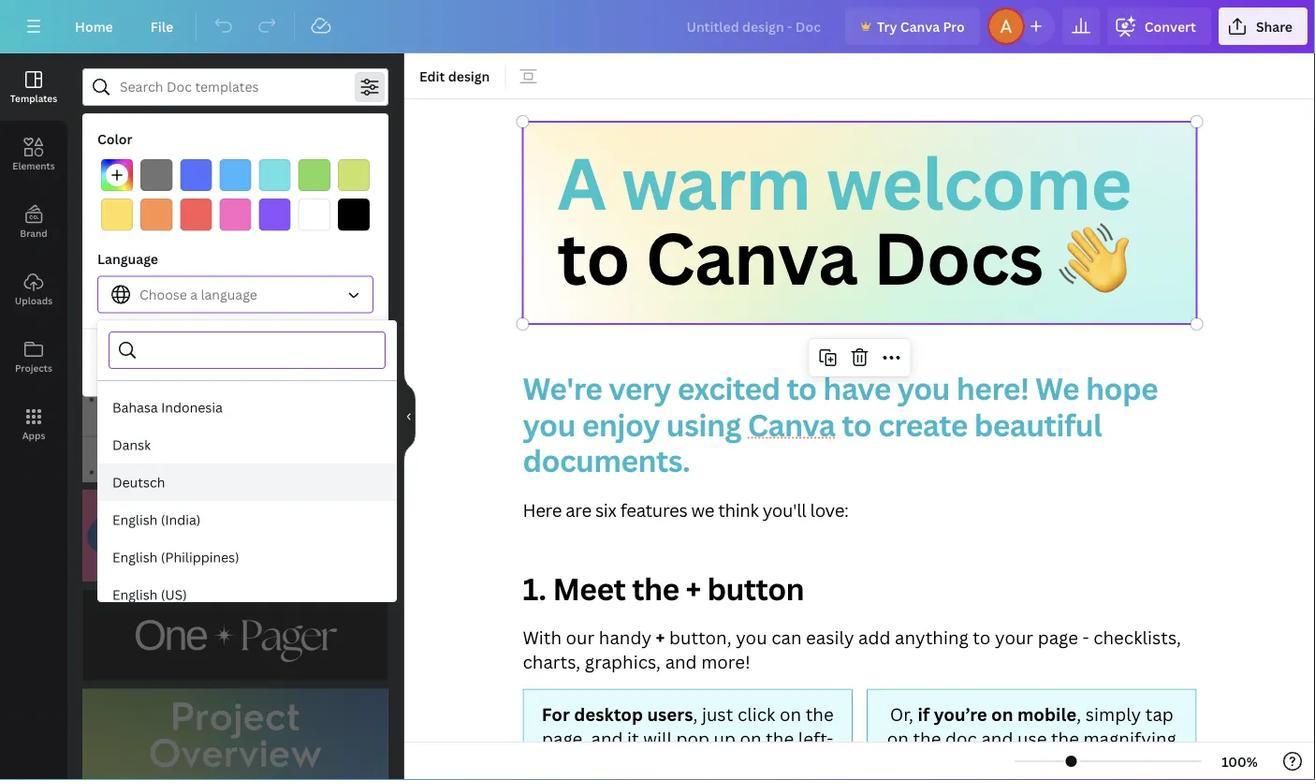 Task type: vqa. For each thing, say whether or not it's contained in the screenshot.
Test 1 link
no



Task type: locate. For each thing, give the bounding box(es) containing it.
Orange button
[[141, 199, 173, 231]]

language list box
[[97, 389, 397, 780]]

share
[[1257, 17, 1293, 35]]

0 vertical spatial +
[[686, 568, 701, 609]]

#737373 image
[[141, 159, 173, 191]]

1 english from the top
[[112, 511, 158, 529]]

2 vertical spatial canva
[[748, 404, 836, 445]]

letter
[[383, 127, 418, 145]]

None search field
[[146, 332, 374, 368]]

easily
[[806, 625, 855, 649]]

button
[[708, 568, 804, 609]]

#737373 image
[[141, 159, 173, 191]]

you left the 'enjoy' at the bottom
[[523, 404, 576, 445]]

2 english from the top
[[112, 548, 158, 566]]

english (us)
[[112, 586, 187, 604]]

1 vertical spatial english
[[112, 548, 158, 566]]

+
[[686, 568, 701, 609], [656, 625, 665, 649]]

choose
[[140, 285, 187, 303]]

turquoise blue image
[[259, 159, 291, 191], [259, 159, 291, 191]]

grass green image
[[298, 159, 330, 191]]

six
[[595, 498, 617, 522]]

cover letter button
[[330, 117, 430, 155]]

all
[[82, 363, 99, 381]]

Language button
[[97, 276, 374, 313]]

you left can
[[736, 625, 767, 649]]

english up english (us)
[[112, 548, 158, 566]]

warm
[[622, 134, 811, 231]]

love:
[[810, 498, 849, 522]]

1 vertical spatial all
[[236, 354, 251, 372]]

Grass green button
[[298, 159, 330, 191]]

all inside clear all (0) button
[[236, 354, 251, 372]]

0 horizontal spatial you
[[523, 404, 576, 445]]

Lime button
[[338, 159, 370, 191]]

canva
[[901, 17, 940, 35], [646, 208, 858, 306], [748, 404, 836, 445]]

to
[[557, 208, 630, 306], [787, 368, 817, 409], [842, 404, 872, 445], [973, 625, 991, 649]]

can
[[772, 625, 802, 649]]

1 vertical spatial +
[[656, 625, 665, 649]]

language
[[97, 250, 158, 268]]

elements
[[12, 159, 55, 172]]

english down deutsch
[[112, 511, 158, 529]]

dansk option
[[97, 426, 397, 464]]

create
[[878, 404, 968, 445]]

(us)
[[161, 586, 187, 604]]

doc templates button
[[81, 162, 177, 199]]

meet
[[553, 568, 626, 609]]

your
[[995, 625, 1034, 649]]

see
[[353, 174, 373, 189]]

grass green image
[[298, 159, 330, 191]]

all left (0)
[[236, 354, 251, 372]]

Design title text field
[[672, 7, 838, 45]]

deutsch option
[[97, 464, 397, 501]]

and
[[665, 649, 697, 673]]

yellow image
[[101, 199, 133, 231], [101, 199, 133, 231]]

a
[[190, 285, 198, 303]]

english (us) option
[[97, 576, 397, 613]]

all right see
[[375, 174, 389, 189]]

0 horizontal spatial all
[[236, 354, 251, 372]]

features
[[621, 498, 688, 522]]

english inside option
[[112, 511, 158, 529]]

button, you can easily add anything to your page - checklists, charts, graphics, and more!
[[523, 625, 1186, 673]]

white image
[[298, 199, 330, 231]]

here!
[[957, 368, 1029, 409]]

creative brief doc in black and white grey editorial style image
[[312, 199, 419, 338]]

bahasa
[[112, 398, 158, 416]]

1.
[[523, 568, 546, 609]]

handy
[[599, 625, 652, 649]]

None text field
[[405, 99, 1316, 780]]

docs
[[873, 208, 1043, 306]]

a warm welcome
[[557, 134, 1132, 231]]

1 horizontal spatial +
[[686, 568, 701, 609]]

to canva docs 👋
[[557, 208, 1129, 306]]

deutsch
[[112, 473, 165, 491]]

home
[[75, 17, 113, 35]]

canva inside button
[[901, 17, 940, 35]]

1 vertical spatial canva
[[646, 208, 858, 306]]

you'll
[[763, 498, 807, 522]]

brand
[[20, 227, 47, 239]]

purple image
[[259, 199, 291, 231], [259, 199, 291, 231]]

3 english from the top
[[112, 586, 158, 604]]

cover letter
[[342, 127, 418, 145]]

Search Doc templates search field
[[120, 69, 351, 105]]

documents.
[[523, 440, 690, 481]]

english (us) button
[[97, 576, 397, 613]]

coral red image
[[180, 199, 212, 231], [180, 199, 212, 231]]

+ for handy
[[656, 625, 665, 649]]

(india)
[[161, 511, 201, 529]]

100% button
[[1210, 746, 1271, 776]]

color
[[97, 130, 132, 147]]

0 vertical spatial all
[[375, 174, 389, 189]]

all for clear
[[236, 354, 251, 372]]

edit design
[[420, 67, 490, 85]]

excited
[[678, 368, 781, 409]]

1 horizontal spatial all
[[375, 174, 389, 189]]

Black button
[[338, 199, 370, 231]]

planner button
[[82, 117, 156, 155]]

brand button
[[0, 188, 67, 256]]

project overview/one-pager professional docs banner in pink dark blue yellow playful abstract style image
[[82, 490, 389, 582]]

+ right the
[[686, 568, 701, 609]]

canva for pro
[[901, 17, 940, 35]]

1 horizontal spatial you
[[736, 625, 767, 649]]

Purple button
[[259, 199, 291, 231]]

checklists,
[[1094, 625, 1182, 649]]

1. meet the + button
[[523, 568, 804, 609]]

all results
[[82, 363, 146, 381]]

+ right handy
[[656, 625, 665, 649]]

cover
[[342, 127, 380, 145]]

clear
[[199, 354, 232, 372]]

royal blue image
[[180, 159, 212, 191]]

all inside see all button
[[375, 174, 389, 189]]

share button
[[1219, 7, 1308, 45]]

pink image
[[220, 199, 251, 231], [220, 199, 251, 231]]

project overview/one-pager professional docs banner in black white sleek monochrome style image
[[82, 589, 389, 681]]

0 vertical spatial canva
[[901, 17, 940, 35]]

2 vertical spatial english
[[112, 586, 158, 604]]

english left (us)
[[112, 586, 158, 604]]

lime image
[[338, 159, 370, 191], [338, 159, 370, 191]]

orange image
[[141, 199, 173, 231], [141, 199, 173, 231]]

english
[[112, 511, 158, 529], [112, 548, 158, 566], [112, 586, 158, 604]]

+ for the
[[686, 568, 701, 609]]

light blue image
[[220, 159, 251, 191], [220, 159, 251, 191]]

english for english (india)
[[112, 511, 158, 529]]

see all button
[[351, 162, 390, 199]]

2 horizontal spatial you
[[898, 368, 950, 409]]

english (india) button
[[97, 501, 397, 538]]

canva for docs
[[646, 208, 858, 306]]

0 horizontal spatial +
[[656, 625, 665, 649]]

edit
[[420, 67, 445, 85]]

you right 'have'
[[898, 368, 950, 409]]

we
[[1036, 368, 1080, 409]]

hide image
[[404, 372, 416, 462]]

0 vertical spatial english
[[112, 511, 158, 529]]



Task type: describe. For each thing, give the bounding box(es) containing it.
with our handy +
[[523, 625, 665, 649]]

white image
[[298, 199, 330, 231]]

pro
[[943, 17, 965, 35]]

bahasa indonesia option
[[97, 389, 397, 426]]

to inside button, you can easily add anything to your page - checklists, charts, graphics, and more!
[[973, 625, 991, 649]]

Turquoise blue button
[[259, 159, 291, 191]]

beautiful
[[974, 404, 1102, 445]]

english for english (philippines)
[[112, 548, 158, 566]]

welcome
[[827, 134, 1132, 231]]

see all
[[353, 174, 389, 189]]

hope
[[1086, 368, 1158, 409]]

templates
[[10, 92, 57, 104]]

bahasa indonesia button
[[97, 389, 397, 426]]

graphics,
[[585, 649, 661, 673]]

enjoy
[[582, 404, 660, 445]]

dansk
[[112, 436, 151, 454]]

we
[[692, 498, 715, 522]]

a
[[557, 134, 606, 231]]

Yellow button
[[101, 199, 133, 231]]

#737373 button
[[141, 159, 173, 191]]

english (india) option
[[97, 501, 397, 538]]

we're very excited to have you here! we hope you enjoy using canva to create beautiful documents.
[[523, 368, 1165, 481]]

elements button
[[0, 121, 67, 188]]

think
[[718, 498, 759, 522]]

convert
[[1145, 17, 1197, 35]]

Coral red button
[[180, 199, 212, 231]]

👋
[[1059, 208, 1129, 306]]

(philippines)
[[161, 548, 239, 566]]

all for see
[[375, 174, 389, 189]]

using
[[666, 404, 741, 445]]

Pink button
[[220, 199, 251, 231]]

you inside button, you can easily add anything to your page - checklists, charts, graphics, and more!
[[736, 625, 767, 649]]

apps
[[22, 429, 45, 442]]

main menu bar
[[0, 0, 1316, 53]]

our
[[566, 625, 595, 649]]

english (philippines)
[[112, 548, 239, 566]]

event/business proposal professional docs banner in beige dark brown warm classic style image
[[82, 390, 389, 482]]

uploads
[[15, 294, 53, 307]]

have
[[823, 368, 891, 409]]

Royal blue button
[[180, 159, 212, 191]]

english (philippines) option
[[97, 538, 397, 576]]

button,
[[670, 625, 732, 649]]

add a new color image
[[101, 159, 133, 191]]

the
[[632, 568, 679, 609]]

language
[[201, 285, 257, 303]]

anything
[[895, 625, 969, 649]]

doc
[[82, 172, 108, 190]]

design
[[448, 67, 490, 85]]

are
[[566, 498, 592, 522]]

none text field containing a warm welcome
[[405, 99, 1316, 780]]

-
[[1083, 625, 1090, 649]]

deutsch button
[[97, 464, 397, 501]]

very
[[609, 368, 671, 409]]

with
[[523, 625, 562, 649]]

clear all (0)
[[199, 354, 272, 372]]

choose a language
[[140, 285, 257, 303]]

try canva pro button
[[846, 7, 980, 45]]

research brief doc in orange teal pink soft pastels style image
[[197, 199, 304, 338]]

templates
[[111, 172, 175, 190]]

canva inside we're very excited to have you here! we hope you enjoy using canva to create beautiful documents.
[[748, 404, 836, 445]]

edit design button
[[412, 61, 498, 91]]

Light blue button
[[220, 159, 251, 191]]

doc templates
[[82, 172, 175, 190]]

dansk button
[[97, 426, 397, 464]]

black image
[[338, 199, 370, 231]]

file
[[151, 17, 173, 35]]

planner
[[95, 127, 143, 145]]

bahasa indonesia
[[112, 398, 223, 416]]

royal blue image
[[180, 159, 212, 191]]

templates button
[[0, 53, 67, 121]]

project overview docs banner in light green blue vibrant professional style image
[[82, 689, 389, 780]]

apps button
[[0, 390, 67, 458]]

english for english (us)
[[112, 586, 158, 604]]

here are six features we think you'll love:
[[523, 498, 849, 522]]

add
[[859, 625, 891, 649]]

uploads button
[[0, 256, 67, 323]]

add a new color image
[[101, 159, 133, 191]]

100%
[[1222, 752, 1258, 770]]

indonesia
[[161, 398, 223, 416]]

projects button
[[0, 323, 67, 390]]

White button
[[298, 199, 330, 231]]

convert button
[[1108, 7, 1212, 45]]

color option group
[[97, 155, 374, 234]]

projects
[[15, 361, 52, 374]]

black image
[[338, 199, 370, 231]]

we're
[[523, 368, 602, 409]]

home link
[[60, 7, 128, 45]]

try
[[877, 17, 898, 35]]

english (india)
[[112, 511, 201, 529]]

more!
[[702, 649, 751, 673]]

charts,
[[523, 649, 581, 673]]

page
[[1038, 625, 1079, 649]]

side panel tab list
[[0, 53, 67, 458]]

file button
[[136, 7, 188, 45]]

one pager doc in black and white blue light blue classic professional style image
[[82, 199, 189, 338]]



